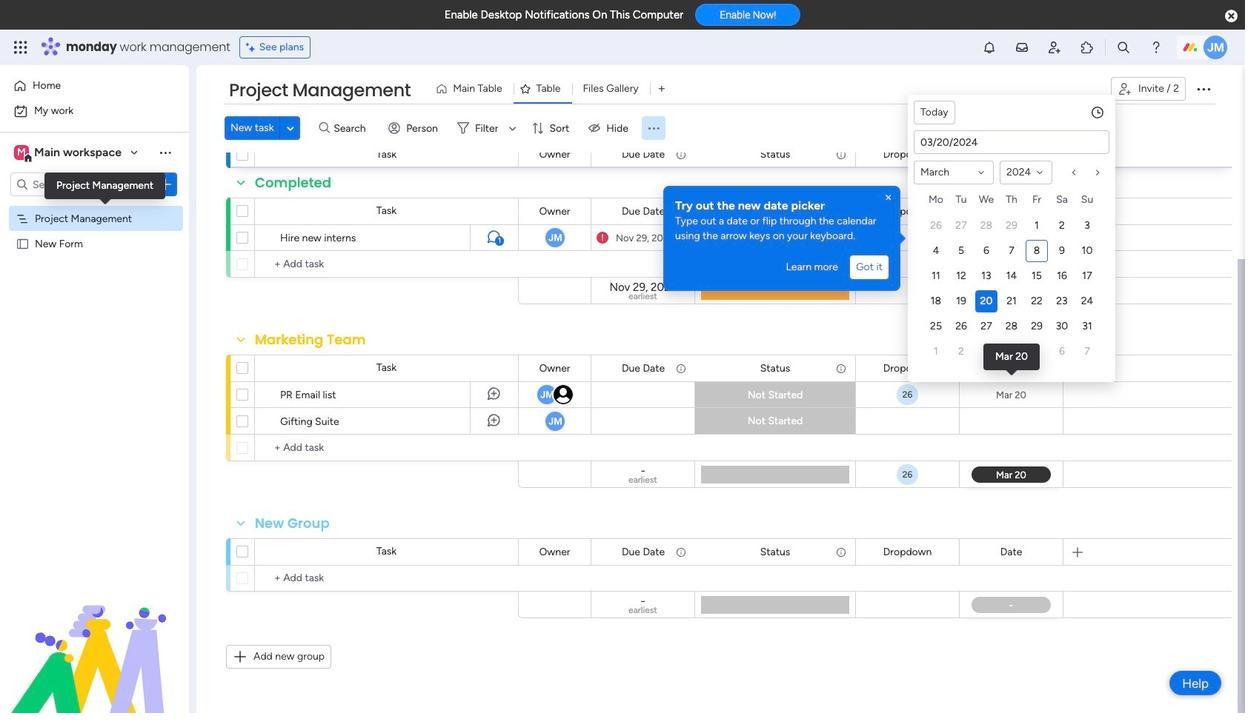 Task type: vqa. For each thing, say whether or not it's contained in the screenshot.
Close Recently visited ICON
no



Task type: locate. For each thing, give the bounding box(es) containing it.
options image
[[158, 177, 173, 192]]

list box
[[0, 203, 189, 456]]

sunday element
[[1075, 191, 1100, 214]]

0 vertical spatial option
[[9, 74, 180, 98]]

heading
[[675, 198, 889, 214]]

friday element
[[1025, 191, 1050, 214]]

tuesday element
[[949, 191, 974, 214]]

row group
[[924, 214, 1100, 365]]

jeremy miller image
[[1204, 36, 1228, 59]]

monday marketplace image
[[1080, 40, 1095, 55]]

None field
[[225, 78, 415, 103], [251, 117, 297, 136], [536, 146, 574, 163], [618, 146, 669, 163], [757, 146, 794, 163], [880, 146, 936, 163], [997, 146, 1026, 163], [251, 173, 335, 193], [536, 204, 574, 220], [618, 204, 669, 220], [757, 204, 794, 220], [880, 204, 936, 220], [997, 204, 1026, 220], [251, 331, 370, 350], [536, 361, 574, 377], [618, 361, 669, 377], [757, 361, 794, 377], [880, 361, 936, 377], [997, 361, 1026, 377], [251, 515, 333, 534], [536, 545, 574, 561], [618, 545, 669, 561], [757, 545, 794, 561], [880, 545, 936, 561], [997, 545, 1026, 561], [225, 78, 415, 103], [251, 117, 297, 136], [536, 146, 574, 163], [618, 146, 669, 163], [757, 146, 794, 163], [880, 146, 936, 163], [997, 146, 1026, 163], [251, 173, 335, 193], [536, 204, 574, 220], [618, 204, 669, 220], [757, 204, 794, 220], [880, 204, 936, 220], [997, 204, 1026, 220], [251, 331, 370, 350], [536, 361, 574, 377], [618, 361, 669, 377], [757, 361, 794, 377], [880, 361, 936, 377], [997, 361, 1026, 377], [251, 515, 333, 534], [536, 545, 574, 561], [618, 545, 669, 561], [757, 545, 794, 561], [880, 545, 936, 561], [997, 545, 1026, 561]]

notifications image
[[982, 40, 997, 55]]

saturday element
[[1050, 191, 1075, 214]]

menu image
[[646, 121, 661, 136]]

Search field
[[330, 118, 374, 139]]

grid
[[924, 191, 1100, 365]]

column information image
[[675, 149, 687, 161], [836, 149, 847, 161], [836, 547, 847, 559]]

invite members image
[[1048, 40, 1062, 55]]

column information image
[[675, 206, 687, 218], [836, 206, 847, 218], [675, 363, 687, 375], [836, 363, 847, 375], [675, 547, 687, 559]]

1 vertical spatial option
[[9, 99, 180, 123]]

see plans image
[[246, 39, 259, 56]]

add time image
[[1091, 105, 1105, 120]]

option
[[9, 74, 180, 98], [9, 99, 180, 123], [0, 205, 189, 208]]

options image
[[1195, 80, 1213, 98], [206, 376, 218, 413], [206, 403, 218, 440]]

angle down image
[[287, 123, 294, 134]]

+ Add task text field
[[262, 256, 512, 274]]

close image
[[883, 192, 895, 204]]

monday element
[[924, 191, 949, 214]]



Task type: describe. For each thing, give the bounding box(es) containing it.
add view image
[[659, 83, 665, 95]]

select product image
[[13, 40, 28, 55]]

2024 image
[[1034, 167, 1046, 179]]

update feed image
[[1015, 40, 1030, 55]]

lottie animation element
[[0, 564, 189, 714]]

help image
[[1149, 40, 1164, 55]]

Search in workspace field
[[31, 176, 124, 193]]

next image
[[1092, 167, 1104, 179]]

v2 search image
[[319, 120, 330, 137]]

dapulse close image
[[1225, 9, 1238, 24]]

thursday element
[[999, 191, 1025, 214]]

search everything image
[[1116, 40, 1131, 55]]

workspace image
[[14, 145, 29, 161]]

public board image
[[16, 236, 30, 251]]

v2 overdue deadline image
[[597, 231, 609, 245]]

lottie animation image
[[0, 564, 189, 714]]

arrow down image
[[504, 119, 522, 137]]

march image
[[976, 167, 987, 179]]

workspace options image
[[158, 145, 173, 160]]

previous image
[[1068, 167, 1080, 179]]

Date field
[[915, 131, 1109, 153]]

workspace selection element
[[14, 144, 124, 163]]

wednesday element
[[974, 191, 999, 214]]

2 vertical spatial option
[[0, 205, 189, 208]]



